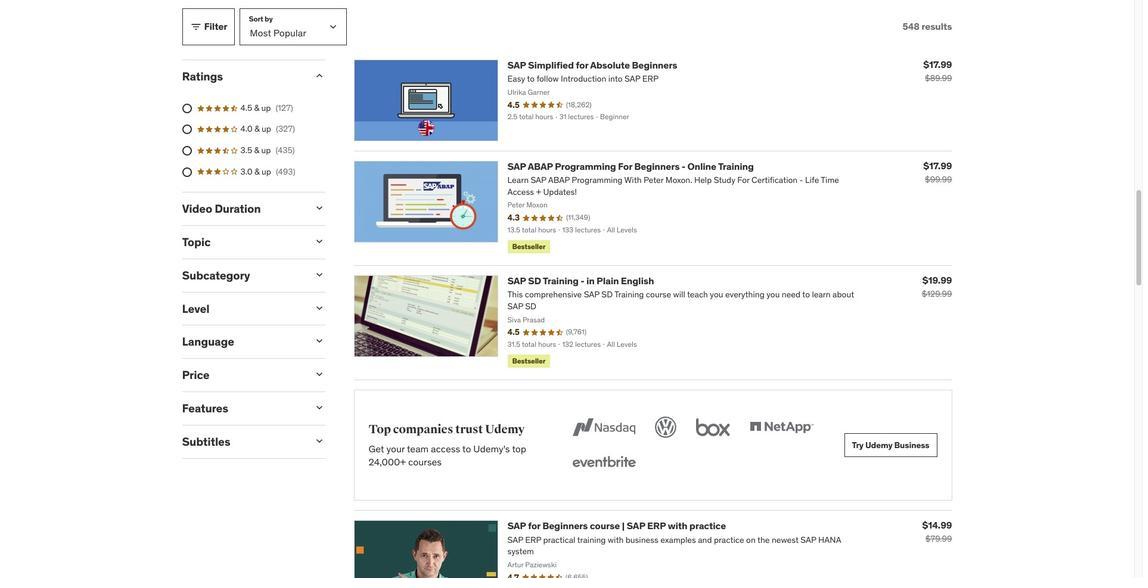Task type: vqa. For each thing, say whether or not it's contained in the screenshot.
the subtitles dropdown button
yes



Task type: locate. For each thing, give the bounding box(es) containing it.
access
[[431, 443, 460, 455]]

& right 3.0
[[255, 166, 260, 177]]

sap for sap for beginners course | sap erp with practice
[[508, 520, 526, 532]]

$129.99
[[922, 289, 952, 299]]

1 horizontal spatial training
[[718, 160, 754, 172]]

& right 3.5
[[254, 145, 259, 156]]

small image
[[190, 21, 202, 33], [313, 70, 325, 82], [313, 236, 325, 247], [313, 302, 325, 314], [313, 369, 325, 380], [313, 435, 325, 447]]

training
[[718, 160, 754, 172], [543, 275, 579, 287]]

top
[[369, 422, 391, 437]]

& for 3.0
[[255, 166, 260, 177]]

up
[[261, 102, 271, 113], [262, 124, 271, 134], [261, 145, 271, 156], [262, 166, 271, 177]]

subcategory
[[182, 268, 250, 282]]

0 vertical spatial -
[[682, 160, 686, 172]]

(127)
[[276, 102, 293, 113]]

with
[[668, 520, 688, 532]]

up for 3.0 & up
[[262, 166, 271, 177]]

sap abap programming for beginners - online training
[[508, 160, 754, 172]]

simplified
[[528, 59, 574, 71]]

0 vertical spatial training
[[718, 160, 754, 172]]

try udemy business
[[852, 440, 930, 451]]

0 vertical spatial beginners
[[632, 59, 677, 71]]

0 horizontal spatial training
[[543, 275, 579, 287]]

sap sd training - in plain english link
[[508, 275, 654, 287]]

1 vertical spatial for
[[528, 520, 541, 532]]

beginners right "for"
[[634, 160, 680, 172]]

$17.99 up $89.99
[[924, 58, 952, 70]]

courses
[[408, 456, 442, 468]]

training right sd
[[543, 275, 579, 287]]

1 small image from the top
[[313, 202, 325, 214]]

$17.99 up $99.99
[[924, 160, 952, 172]]

udemy right try
[[866, 440, 893, 451]]

3 small image from the top
[[313, 335, 325, 347]]

& for 3.5
[[254, 145, 259, 156]]

sap for beginners course | sap erp with practice
[[508, 520, 726, 532]]

business
[[895, 440, 930, 451]]

&
[[254, 102, 259, 113], [255, 124, 260, 134], [254, 145, 259, 156], [255, 166, 260, 177]]

video duration button
[[182, 202, 304, 216]]

0 horizontal spatial udemy
[[485, 422, 525, 437]]

course
[[590, 520, 620, 532]]

plain
[[597, 275, 619, 287]]

up left the (327)
[[262, 124, 271, 134]]

english
[[621, 275, 654, 287]]

4.5 & up (127)
[[241, 102, 293, 113]]

4 small image from the top
[[313, 402, 325, 414]]

trust
[[455, 422, 483, 437]]

subtitles
[[182, 434, 230, 449]]

0 vertical spatial udemy
[[485, 422, 525, 437]]

try udemy business link
[[845, 434, 937, 457]]

(327)
[[276, 124, 295, 134]]

sap sd training - in plain english
[[508, 275, 654, 287]]

0 vertical spatial $17.99
[[924, 58, 952, 70]]

$89.99
[[925, 73, 952, 84]]

beginners right absolute
[[632, 59, 677, 71]]

- left in
[[581, 275, 585, 287]]

for
[[576, 59, 588, 71], [528, 520, 541, 532]]

training right 'online'
[[718, 160, 754, 172]]

nasdaq image
[[570, 415, 638, 441]]

top
[[512, 443, 526, 455]]

absolute
[[590, 59, 630, 71]]

duration
[[215, 202, 261, 216]]

udemy
[[485, 422, 525, 437], [866, 440, 893, 451]]

& right 4.0
[[255, 124, 260, 134]]

sap
[[508, 59, 526, 71], [508, 160, 526, 172], [508, 275, 526, 287], [508, 520, 526, 532], [627, 520, 645, 532]]

get
[[369, 443, 384, 455]]

& for 4.5
[[254, 102, 259, 113]]

1 vertical spatial $17.99
[[924, 160, 952, 172]]

1 vertical spatial -
[[581, 275, 585, 287]]

$17.99 for sap abap programming for beginners - online training
[[924, 160, 952, 172]]

|
[[622, 520, 625, 532]]

small image for features
[[313, 402, 325, 414]]

3.0
[[241, 166, 253, 177]]

1 $17.99 from the top
[[924, 58, 952, 70]]

-
[[682, 160, 686, 172], [581, 275, 585, 287]]

- left 'online'
[[682, 160, 686, 172]]

beginners for absolute
[[632, 59, 677, 71]]

team
[[407, 443, 429, 455]]

beginners for for
[[634, 160, 680, 172]]

companies
[[393, 422, 453, 437]]

2 $17.99 from the top
[[924, 160, 952, 172]]

video duration
[[182, 202, 261, 216]]

beginners
[[632, 59, 677, 71], [634, 160, 680, 172], [543, 520, 588, 532]]

0 horizontal spatial for
[[528, 520, 541, 532]]

3.5 & up (435)
[[241, 145, 295, 156]]

$17.99
[[924, 58, 952, 70], [924, 160, 952, 172]]

2 small image from the top
[[313, 269, 325, 281]]

0 vertical spatial for
[[576, 59, 588, 71]]

netapp image
[[747, 415, 816, 441]]

& right the 4.5
[[254, 102, 259, 113]]

udemy up udemy's
[[485, 422, 525, 437]]

small image for level
[[313, 302, 325, 314]]

to
[[463, 443, 471, 455]]

topic
[[182, 235, 211, 249]]

1 horizontal spatial udemy
[[866, 440, 893, 451]]

udemy inside 'link'
[[866, 440, 893, 451]]

box image
[[693, 415, 733, 441]]

ratings button
[[182, 69, 304, 84]]

up left (127) at top
[[261, 102, 271, 113]]

$19.99 $129.99
[[922, 274, 952, 299]]

features button
[[182, 401, 304, 416]]

programming
[[555, 160, 616, 172]]

language
[[182, 335, 234, 349]]

up left (493)
[[262, 166, 271, 177]]

1 vertical spatial udemy
[[866, 440, 893, 451]]

abap
[[528, 160, 553, 172]]

features
[[182, 401, 228, 416]]

up left (435)
[[261, 145, 271, 156]]

beginners left course
[[543, 520, 588, 532]]

small image
[[313, 202, 325, 214], [313, 269, 325, 281], [313, 335, 325, 347], [313, 402, 325, 414]]

sap simplified for absolute beginners
[[508, 59, 677, 71]]

your
[[387, 443, 405, 455]]

try
[[852, 440, 864, 451]]

1 vertical spatial beginners
[[634, 160, 680, 172]]



Task type: describe. For each thing, give the bounding box(es) containing it.
1 horizontal spatial -
[[682, 160, 686, 172]]

online
[[688, 160, 717, 172]]

video
[[182, 202, 212, 216]]

548
[[903, 21, 920, 32]]

ratings
[[182, 69, 223, 84]]

topic button
[[182, 235, 304, 249]]

sap abap programming for beginners - online training link
[[508, 160, 754, 172]]

eventbrite image
[[570, 450, 638, 477]]

results
[[922, 21, 952, 32]]

small image for price
[[313, 369, 325, 380]]

$17.99 $89.99
[[924, 58, 952, 84]]

& for 4.0
[[255, 124, 260, 134]]

3.5
[[241, 145, 252, 156]]

small image for subtitles
[[313, 435, 325, 447]]

3.0 & up (493)
[[241, 166, 295, 177]]

practice
[[690, 520, 726, 532]]

volkswagen image
[[653, 415, 679, 441]]

language button
[[182, 335, 304, 349]]

in
[[587, 275, 595, 287]]

small image for subcategory
[[313, 269, 325, 281]]

top companies trust udemy get your team access to udemy's top 24,000+ courses
[[369, 422, 526, 468]]

price button
[[182, 368, 304, 382]]

sap for sap sd training - in plain english
[[508, 275, 526, 287]]

548 results
[[903, 21, 952, 32]]

for
[[618, 160, 632, 172]]

price
[[182, 368, 209, 382]]

small image for ratings
[[313, 70, 325, 82]]

subtitles button
[[182, 434, 304, 449]]

level button
[[182, 301, 304, 316]]

up for 4.5 & up
[[261, 102, 271, 113]]

udemy inside top companies trust udemy get your team access to udemy's top 24,000+ courses
[[485, 422, 525, 437]]

548 results status
[[903, 21, 952, 33]]

sap for sap simplified for absolute beginners
[[508, 59, 526, 71]]

subcategory button
[[182, 268, 304, 282]]

(493)
[[276, 166, 295, 177]]

sap simplified for absolute beginners link
[[508, 59, 677, 71]]

small image inside filter button
[[190, 21, 202, 33]]

up for 4.0 & up
[[262, 124, 271, 134]]

2 vertical spatial beginners
[[543, 520, 588, 532]]

4.0
[[241, 124, 253, 134]]

sap for sap abap programming for beginners - online training
[[508, 160, 526, 172]]

$17.99 for sap simplified for absolute beginners
[[924, 58, 952, 70]]

$19.99
[[923, 274, 952, 286]]

up for 3.5 & up
[[261, 145, 271, 156]]

24,000+
[[369, 456, 406, 468]]

erp
[[647, 520, 666, 532]]

sap for beginners course | sap erp with practice link
[[508, 520, 726, 532]]

sd
[[528, 275, 541, 287]]

small image for video duration
[[313, 202, 325, 214]]

udemy's
[[474, 443, 510, 455]]

$99.99
[[925, 174, 952, 185]]

$79.99
[[926, 534, 952, 545]]

(435)
[[276, 145, 295, 156]]

filter button
[[182, 8, 235, 45]]

4.0 & up (327)
[[241, 124, 295, 134]]

$17.99 $99.99
[[924, 160, 952, 185]]

level
[[182, 301, 209, 316]]

filter
[[204, 21, 227, 32]]

$14.99
[[923, 519, 952, 531]]

1 vertical spatial training
[[543, 275, 579, 287]]

1 horizontal spatial for
[[576, 59, 588, 71]]

0 horizontal spatial -
[[581, 275, 585, 287]]

small image for language
[[313, 335, 325, 347]]

small image for topic
[[313, 236, 325, 247]]

4.5
[[241, 102, 252, 113]]

$14.99 $79.99
[[923, 519, 952, 545]]



